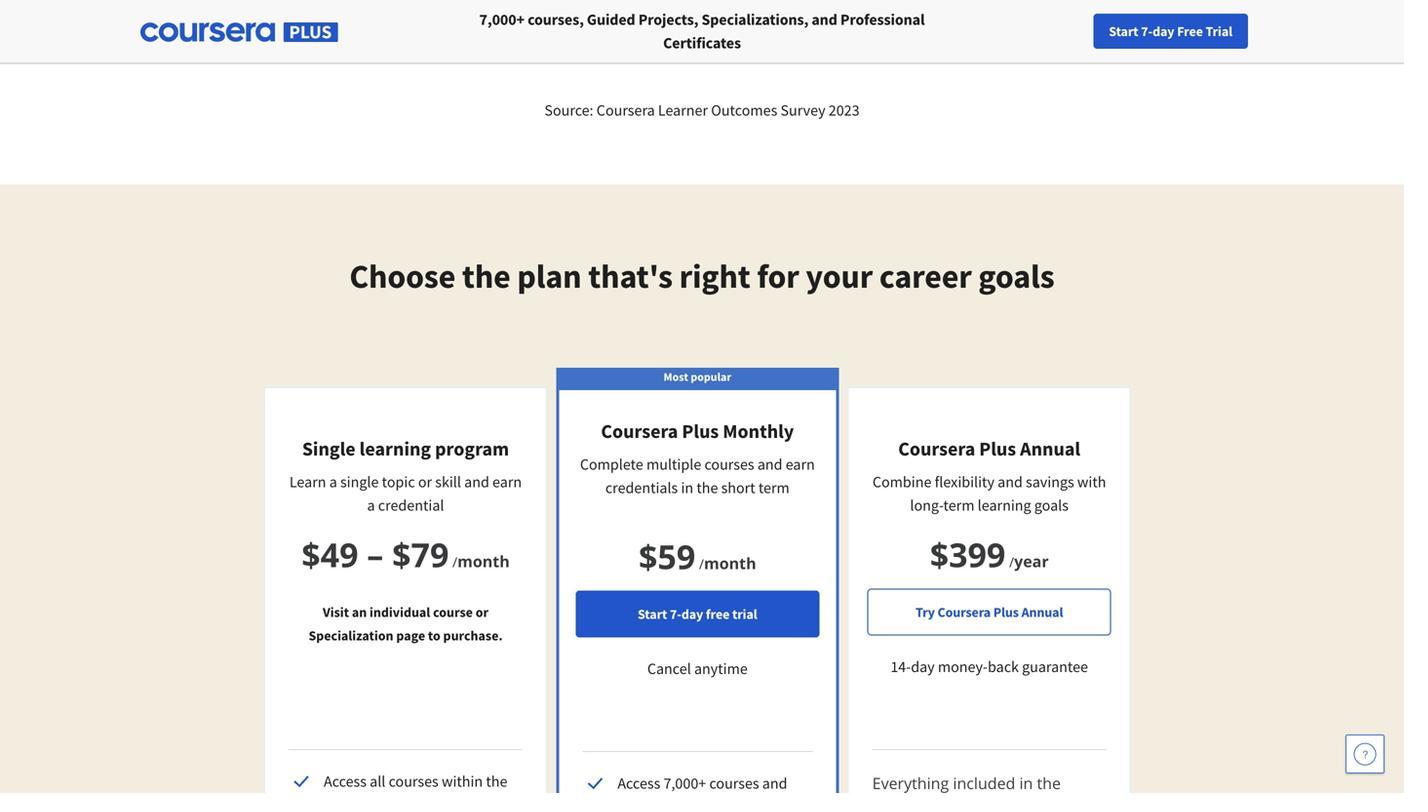 Task type: locate. For each thing, give the bounding box(es) containing it.
1 horizontal spatial day
[[911, 657, 935, 676]]

to
[[428, 627, 441, 644]]

1 vertical spatial annual
[[1022, 603, 1064, 621]]

a right learn
[[329, 472, 337, 492]]

annual up savings
[[1020, 437, 1081, 461]]

states
[[308, 14, 347, 33]]

course
[[433, 603, 473, 621]]

plus up combine flexibility and savings with long-term learning goals
[[980, 437, 1017, 461]]

plus inside button
[[994, 603, 1019, 621]]

/ for $59
[[699, 555, 704, 573]]

annual inside button
[[1022, 603, 1064, 621]]

start 7-day free trial button
[[1094, 14, 1249, 49]]

learning up the topic
[[360, 437, 431, 461]]

day left free
[[682, 605, 704, 623]]

/
[[453, 553, 458, 571], [1010, 553, 1015, 571], [699, 555, 704, 573]]

0 vertical spatial your
[[1053, 22, 1079, 40]]

a down single
[[367, 496, 375, 515]]

1 vertical spatial or
[[476, 603, 489, 621]]

earn down monthly
[[786, 455, 815, 474]]

term right short
[[759, 478, 790, 497]]

courses inside access all courses within the
[[389, 772, 439, 791]]

0 vertical spatial start
[[1109, 22, 1139, 40]]

0 horizontal spatial a
[[329, 472, 337, 492]]

learning down flexibility
[[978, 496, 1032, 515]]

start right new at top right
[[1109, 22, 1139, 40]]

survey
[[781, 100, 826, 120]]

courses right all
[[389, 772, 439, 791]]

/ right $399
[[1010, 553, 1015, 571]]

short
[[721, 478, 756, 497]]

choose
[[350, 255, 456, 297]]

14-day money-back guarantee
[[891, 657, 1089, 676]]

find your new career link
[[1016, 20, 1157, 44]]

7- left free
[[670, 605, 682, 623]]

goals inside combine flexibility and savings with long-term learning goals
[[1035, 496, 1069, 515]]

0 horizontal spatial your
[[806, 255, 873, 297]]

earn down program
[[493, 472, 522, 492]]

7- for free
[[670, 605, 682, 623]]

flexibility
[[935, 472, 995, 492]]

credential
[[378, 496, 444, 515]]

single
[[340, 472, 379, 492]]

7-
[[1142, 22, 1153, 40], [670, 605, 682, 623]]

1 vertical spatial 7-
[[670, 605, 682, 623]]

guided
[[587, 10, 636, 29]]

coursera plus annual
[[899, 437, 1081, 461]]

start
[[1109, 22, 1139, 40], [638, 605, 668, 623]]

and
[[812, 10, 838, 29], [758, 455, 783, 474], [464, 472, 490, 492], [998, 472, 1023, 492]]

2 horizontal spatial day
[[1153, 22, 1175, 40]]

/ right $59
[[699, 555, 704, 573]]

day inside start 7-day free trial button
[[682, 605, 704, 623]]

/ for $399
[[1010, 553, 1015, 571]]

0 horizontal spatial term
[[759, 478, 790, 497]]

$59
[[639, 534, 696, 579]]

0 vertical spatial day
[[1153, 22, 1175, 40]]

day left money-
[[911, 657, 935, 676]]

1 horizontal spatial /
[[699, 555, 704, 573]]

career
[[1110, 22, 1148, 40]]

2 vertical spatial day
[[911, 657, 935, 676]]

your inside find your new career link
[[1053, 22, 1079, 40]]

skill
[[435, 472, 461, 492]]

1 horizontal spatial month
[[704, 553, 757, 574]]

month up course
[[458, 551, 510, 572]]

earn inside learn a single topic or skill and earn a credential
[[493, 472, 522, 492]]

day for free
[[682, 605, 704, 623]]

a
[[329, 472, 337, 492], [367, 496, 375, 515]]

and inside learn a single topic or skill and earn a credential
[[464, 472, 490, 492]]

find your new career
[[1025, 22, 1148, 40]]

day left show notifications icon
[[1153, 22, 1175, 40]]

1 horizontal spatial 7-
[[1142, 22, 1153, 40]]

plus up 'back'
[[994, 603, 1019, 621]]

and right skill
[[464, 472, 490, 492]]

all
[[370, 772, 386, 791]]

courses up short
[[705, 455, 755, 474]]

your
[[1053, 22, 1079, 40], [806, 255, 873, 297]]

learning
[[360, 437, 431, 461], [978, 496, 1032, 515]]

back
[[988, 657, 1019, 676]]

coursera right try
[[938, 603, 991, 621]]

1 horizontal spatial courses
[[705, 455, 755, 474]]

0 vertical spatial 7-
[[1142, 22, 1153, 40]]

1 vertical spatial courses
[[389, 772, 439, 791]]

1 horizontal spatial learning
[[978, 496, 1032, 515]]

your right for
[[806, 255, 873, 297]]

1 horizontal spatial earn
[[786, 455, 815, 474]]

month inside $59 / month
[[704, 553, 757, 574]]

multiple
[[647, 455, 702, 474]]

0 horizontal spatial /
[[453, 553, 458, 571]]

or
[[418, 472, 432, 492], [476, 603, 489, 621]]

day inside start 7-day free trial button
[[1153, 22, 1175, 40]]

0 vertical spatial or
[[418, 472, 432, 492]]

0 horizontal spatial courses
[[389, 772, 439, 791]]

7,000+ courses, guided projects, specializations, and professional certificates
[[479, 10, 925, 53]]

1 vertical spatial start
[[638, 605, 668, 623]]

your right find
[[1053, 22, 1079, 40]]

1 vertical spatial goals
[[1035, 496, 1069, 515]]

and down coursera plus annual
[[998, 472, 1023, 492]]

0 horizontal spatial month
[[458, 551, 510, 572]]

courses
[[705, 455, 755, 474], [389, 772, 439, 791]]

the right the in
[[697, 478, 718, 497]]

coursera up flexibility
[[899, 437, 976, 461]]

access
[[324, 772, 367, 791]]

individual
[[370, 603, 430, 621]]

1 vertical spatial learning
[[978, 496, 1032, 515]]

or up purchase.
[[476, 603, 489, 621]]

2 horizontal spatial /
[[1010, 553, 1015, 571]]

0 vertical spatial goals
[[979, 255, 1055, 297]]

choose the plan that's right for your career goals
[[350, 255, 1055, 297]]

2 vertical spatial the
[[486, 772, 508, 791]]

the left plan
[[462, 255, 511, 297]]

day
[[1153, 22, 1175, 40], [682, 605, 704, 623], [911, 657, 935, 676]]

cancel
[[648, 659, 691, 678]]

monthly
[[723, 419, 794, 443]]

annual down year
[[1022, 603, 1064, 621]]

new
[[1082, 22, 1107, 40]]

start up cancel
[[638, 605, 668, 623]]

goals right career
[[979, 255, 1055, 297]]

/ right $79
[[453, 553, 458, 571]]

0 vertical spatial courses
[[705, 455, 755, 474]]

7- left show notifications icon
[[1142, 22, 1153, 40]]

1 horizontal spatial your
[[1053, 22, 1079, 40]]

and left professional
[[812, 10, 838, 29]]

learner
[[658, 100, 708, 120]]

and inside combine flexibility and savings with long-term learning goals
[[998, 472, 1023, 492]]

1 horizontal spatial start
[[1109, 22, 1139, 40]]

visit
[[323, 603, 349, 621]]

1 horizontal spatial term
[[944, 496, 975, 515]]

start 7-day free trial
[[638, 605, 758, 623]]

/ inside "$399 / year"
[[1010, 553, 1015, 571]]

earn
[[786, 455, 815, 474], [493, 472, 522, 492]]

credentials
[[606, 478, 678, 497]]

year
[[1015, 551, 1049, 572]]

single learning program
[[302, 437, 509, 461]]

goals down savings
[[1035, 496, 1069, 515]]

1 vertical spatial a
[[367, 496, 375, 515]]

month up free
[[704, 553, 757, 574]]

free
[[706, 605, 730, 623]]

1 vertical spatial the
[[697, 478, 718, 497]]

month
[[458, 551, 510, 572], [704, 553, 757, 574]]

and down monthly
[[758, 455, 783, 474]]

combine
[[873, 472, 932, 492]]

0 horizontal spatial or
[[418, 472, 432, 492]]

program
[[435, 437, 509, 461]]

0 horizontal spatial earn
[[493, 472, 522, 492]]

savings
[[1026, 472, 1075, 492]]

term down flexibility
[[944, 496, 975, 515]]

topic
[[382, 472, 415, 492]]

0 horizontal spatial learning
[[360, 437, 431, 461]]

or inside learn a single topic or skill and earn a credential
[[418, 472, 432, 492]]

most
[[664, 369, 689, 384]]

None search field
[[268, 12, 600, 51]]

the right within
[[486, 772, 508, 791]]

or left skill
[[418, 472, 432, 492]]

united
[[261, 14, 304, 33]]

annual
[[1020, 437, 1081, 461], [1022, 603, 1064, 621]]

money-
[[938, 657, 988, 676]]

coursera right source:
[[597, 100, 655, 120]]

or inside visit an individual course or specialization page to purchase.
[[476, 603, 489, 621]]

0 horizontal spatial 7-
[[670, 605, 682, 623]]

plus
[[682, 419, 719, 443], [980, 437, 1017, 461], [994, 603, 1019, 621]]

for
[[757, 255, 800, 297]]

1 vertical spatial day
[[682, 605, 704, 623]]

abigail
[[192, 14, 236, 33]]

popular
[[691, 369, 732, 384]]

|
[[254, 14, 257, 33]]

0 horizontal spatial day
[[682, 605, 704, 623]]

0 horizontal spatial start
[[638, 605, 668, 623]]

1 horizontal spatial or
[[476, 603, 489, 621]]

plus up multiple in the left bottom of the page
[[682, 419, 719, 443]]

an
[[352, 603, 367, 621]]

source:
[[545, 100, 594, 120]]

courses inside "complete multiple courses and earn credentials in the short term"
[[705, 455, 755, 474]]

coursera
[[597, 100, 655, 120], [601, 419, 678, 443], [899, 437, 976, 461], [938, 603, 991, 621]]

courses,
[[528, 10, 584, 29]]

/ inside $59 / month
[[699, 555, 704, 573]]

career
[[880, 255, 972, 297]]



Task type: vqa. For each thing, say whether or not it's contained in the screenshot.
python
no



Task type: describe. For each thing, give the bounding box(es) containing it.
courses for and
[[705, 455, 755, 474]]

$399 / year
[[930, 532, 1049, 577]]

start for start 7-day free trial
[[638, 605, 668, 623]]

try
[[916, 603, 935, 621]]

most popular
[[664, 369, 732, 384]]

start 7-day free trial
[[1109, 22, 1233, 40]]

7- for free
[[1142, 22, 1153, 40]]

coursera up complete
[[601, 419, 678, 443]]

specialization
[[309, 627, 394, 644]]

start 7-day free trial button
[[576, 591, 820, 637]]

goals for career
[[979, 255, 1055, 297]]

help center image
[[1354, 742, 1377, 766]]

certificates
[[663, 33, 741, 53]]

projects,
[[639, 10, 699, 29]]

coursera inside button
[[938, 603, 991, 621]]

plus for $59
[[682, 419, 719, 443]]

1 horizontal spatial a
[[367, 496, 375, 515]]

right
[[680, 255, 751, 297]]

specializations,
[[702, 10, 809, 29]]

month inside $49 – $79 / month
[[458, 551, 510, 572]]

$59 / month
[[639, 534, 757, 579]]

page
[[396, 627, 425, 644]]

coursera plus monthly
[[601, 419, 794, 443]]

plus for $399
[[980, 437, 1017, 461]]

p.
[[240, 14, 251, 33]]

abigail p. | united states
[[192, 14, 347, 33]]

trial
[[1206, 22, 1233, 40]]

cancel anytime
[[648, 659, 748, 678]]

$49 – $79 / month
[[302, 532, 510, 577]]

$49
[[302, 532, 358, 577]]

find
[[1025, 22, 1050, 40]]

learn
[[290, 472, 326, 492]]

0 vertical spatial learning
[[360, 437, 431, 461]]

and inside 7,000+ courses, guided projects, specializations, and professional certificates
[[812, 10, 838, 29]]

professional
[[841, 10, 925, 29]]

7,000+
[[479, 10, 525, 29]]

courses for within
[[389, 772, 439, 791]]

within
[[442, 772, 483, 791]]

0 vertical spatial annual
[[1020, 437, 1081, 461]]

learning inside combine flexibility and savings with long-term learning goals
[[978, 496, 1032, 515]]

try coursera plus annual
[[916, 603, 1064, 621]]

trial
[[733, 605, 758, 623]]

0 vertical spatial a
[[329, 472, 337, 492]]

outcomes
[[711, 100, 778, 120]]

/ inside $49 – $79 / month
[[453, 553, 458, 571]]

day for free
[[1153, 22, 1175, 40]]

visit an individual course or specialization page to purchase.
[[309, 603, 503, 644]]

$79
[[392, 532, 449, 577]]

that's
[[588, 255, 673, 297]]

free
[[1178, 22, 1204, 40]]

complete multiple courses and earn credentials in the short term
[[580, 455, 815, 497]]

try coursera plus annual button
[[868, 589, 1112, 636]]

long-
[[911, 496, 944, 515]]

and inside "complete multiple courses and earn credentials in the short term"
[[758, 455, 783, 474]]

guarantee
[[1022, 657, 1089, 676]]

anytime
[[695, 659, 748, 678]]

combine flexibility and savings with long-term learning goals
[[873, 472, 1107, 515]]

14-
[[891, 657, 911, 676]]

single
[[302, 437, 356, 461]]

plan
[[517, 255, 582, 297]]

term inside combine flexibility and savings with long-term learning goals
[[944, 496, 975, 515]]

with
[[1078, 472, 1107, 492]]

2023
[[829, 100, 860, 120]]

or for course
[[476, 603, 489, 621]]

$399
[[930, 532, 1006, 577]]

0 vertical spatial the
[[462, 255, 511, 297]]

goals for learning
[[1035, 496, 1069, 515]]

earn inside "complete multiple courses and earn credentials in the short term"
[[786, 455, 815, 474]]

term inside "complete multiple courses and earn credentials in the short term"
[[759, 478, 790, 497]]

or for topic
[[418, 472, 432, 492]]

–
[[367, 532, 384, 577]]

complete
[[580, 455, 644, 474]]

1 vertical spatial your
[[806, 255, 873, 297]]

the inside "complete multiple courses and earn credentials in the short term"
[[697, 478, 718, 497]]

in
[[681, 478, 694, 497]]

coursera image
[[23, 16, 147, 47]]

start for start 7-day free trial
[[1109, 22, 1139, 40]]

show notifications image
[[1178, 24, 1201, 48]]

access all courses within the
[[324, 772, 508, 793]]

coursera plus image
[[140, 23, 338, 42]]

source: coursera learner outcomes survey 2023
[[545, 100, 860, 120]]

the inside access all courses within the
[[486, 772, 508, 791]]

purchase.
[[443, 627, 503, 644]]

learn a single topic or skill and earn a credential
[[290, 472, 522, 515]]



